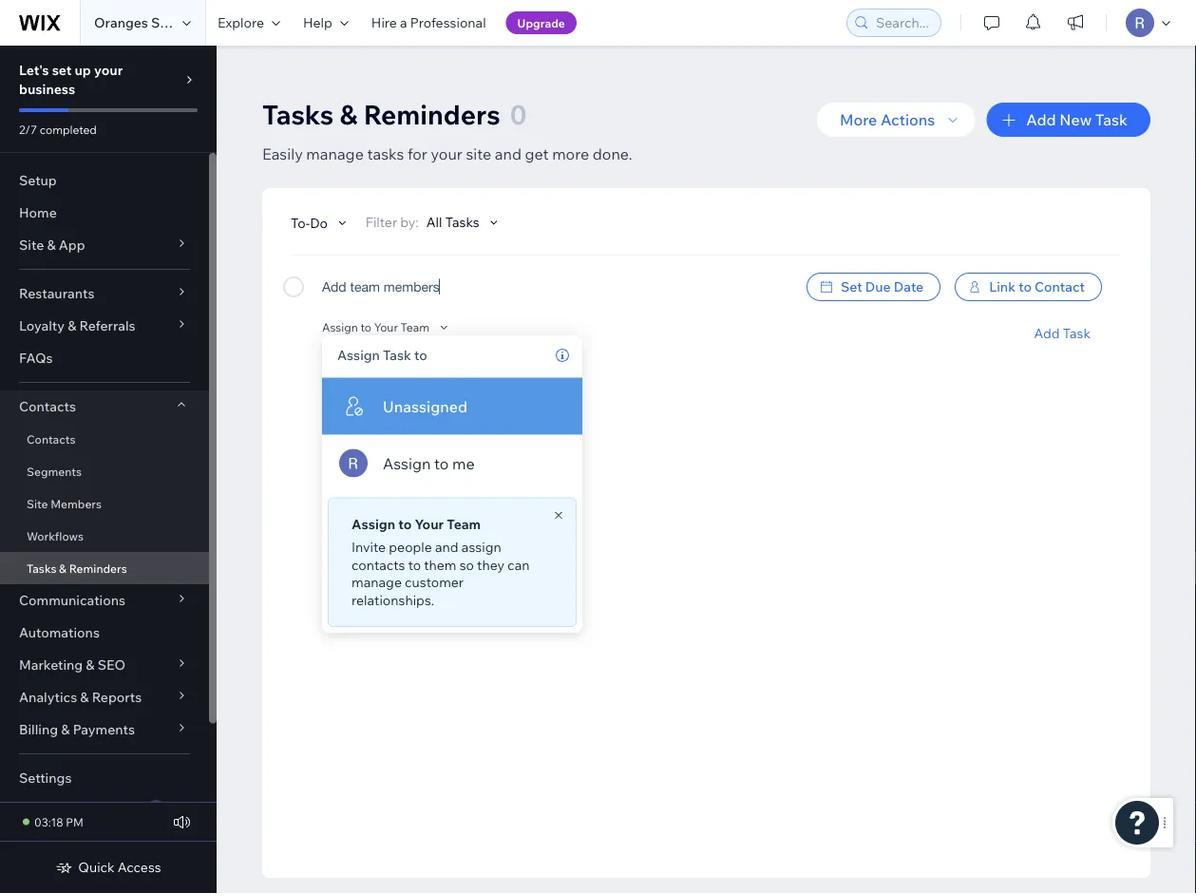Task type: describe. For each thing, give the bounding box(es) containing it.
invite
[[352, 539, 386, 556]]

business
[[19, 81, 75, 97]]

site for site & app
[[19, 237, 44, 253]]

they
[[477, 556, 505, 573]]

sidebar element
[[0, 46, 217, 893]]

do
[[310, 214, 328, 231]]

restaurants
[[19, 285, 94, 302]]

your for assign to your team invite people and assign contacts to them so they can manage customer relationships.
[[415, 516, 444, 532]]

assign to your team invite people and assign contacts to them so they can manage customer relationships.
[[352, 516, 530, 608]]

people
[[389, 539, 432, 556]]

and for assign
[[435, 539, 459, 556]]

0 vertical spatial task
[[1096, 110, 1128, 129]]

can
[[508, 556, 530, 573]]

team for assign to your team invite people and assign contacts to them so they can manage customer relationships.
[[447, 516, 481, 532]]

marketing & seo
[[19, 657, 126, 673]]

all
[[427, 214, 442, 230]]

to for link to contact
[[1019, 278, 1032, 295]]

get
[[525, 144, 549, 163]]

reminders for tasks & reminders 0
[[364, 97, 501, 131]]

to-do button
[[291, 214, 351, 231]]

assign for assign to your team
[[322, 320, 358, 334]]

help
[[303, 14, 332, 31]]

set
[[841, 278, 863, 295]]

task for add task
[[1063, 325, 1091, 341]]

to for assign to your team
[[361, 320, 372, 334]]

home
[[19, 204, 57, 221]]

contacts link
[[0, 423, 209, 455]]

relationships.
[[352, 592, 435, 608]]

Search... field
[[871, 10, 935, 36]]

tasks & reminders link
[[0, 552, 209, 585]]

filter by:
[[366, 214, 419, 230]]

billing
[[19, 721, 58, 738]]

site & app button
[[0, 229, 209, 261]]

add task button
[[1034, 325, 1091, 342]]

contacts for contacts link
[[27, 432, 75, 446]]

customer
[[405, 574, 464, 591]]

tasks & reminders 0
[[262, 97, 527, 131]]

& for marketing & seo
[[86, 657, 95, 673]]

site for site members
[[27, 497, 48, 511]]

assign inside assign to your team invite people and assign contacts to them so they can manage customer relationships.
[[352, 516, 395, 532]]

& for site & app
[[47, 237, 56, 253]]

site members
[[27, 497, 102, 511]]

referrals
[[79, 317, 136, 334]]

communications
[[19, 592, 126, 609]]

set due date button
[[807, 273, 941, 301]]

upgrade
[[518, 16, 565, 30]]

communications button
[[0, 585, 209, 617]]

setup link
[[0, 164, 209, 197]]

contacts for contacts dropdown button
[[19, 398, 76, 415]]

assign to your team
[[322, 320, 430, 334]]

03:18
[[34, 815, 63, 829]]

easily manage tasks for your site and get more done.
[[262, 144, 633, 163]]

reports
[[92, 689, 142, 706]]

0
[[510, 97, 527, 131]]

& for tasks & reminders
[[59, 561, 67, 575]]

oranges squad
[[94, 14, 192, 31]]

analytics
[[19, 689, 77, 706]]

app
[[59, 237, 85, 253]]

set
[[52, 62, 72, 78]]

oranges
[[94, 14, 148, 31]]

restaurants button
[[0, 278, 209, 310]]

team for assign to your team
[[401, 320, 430, 334]]

tasks inside button
[[445, 214, 480, 230]]

link
[[990, 278, 1016, 295]]

Write your task here and press enter to add. text field
[[322, 273, 793, 322]]

site members link
[[0, 488, 209, 520]]

actions
[[881, 110, 936, 129]]

loyalty & referrals
[[19, 317, 136, 334]]

assign to your team button
[[322, 319, 453, 336]]

assign to me
[[383, 454, 475, 473]]

add task
[[1034, 325, 1091, 341]]

list box containing unassigned
[[322, 378, 583, 492]]

analytics & reports button
[[0, 681, 209, 714]]

to-do
[[291, 214, 328, 231]]

upgrade button
[[506, 11, 577, 34]]

automations
[[19, 624, 100, 641]]

assign for assign task to
[[337, 347, 380, 364]]

add for add new task
[[1027, 110, 1057, 129]]

and for get
[[495, 144, 522, 163]]

members
[[51, 497, 102, 511]]

more actions button
[[817, 103, 975, 137]]

more
[[552, 144, 589, 163]]

workflows link
[[0, 520, 209, 552]]

completed
[[40, 122, 97, 136]]

tasks
[[367, 144, 404, 163]]

due
[[866, 278, 891, 295]]

hire a professional
[[371, 14, 486, 31]]

help button
[[292, 0, 360, 46]]

assign
[[462, 539, 502, 556]]

settings
[[19, 770, 72, 786]]



Task type: locate. For each thing, give the bounding box(es) containing it.
1 vertical spatial contacts
[[27, 432, 75, 446]]

setup
[[19, 172, 57, 189]]

1 horizontal spatial task
[[1063, 325, 1091, 341]]

0 vertical spatial reminders
[[364, 97, 501, 131]]

to left the me
[[434, 454, 449, 473]]

03:18 pm
[[34, 815, 84, 829]]

reminders up communications popup button
[[69, 561, 127, 575]]

add left new in the top of the page
[[1027, 110, 1057, 129]]

& down help button
[[340, 97, 358, 131]]

your up assign task to
[[374, 320, 398, 334]]

tasks right all
[[445, 214, 480, 230]]

add for add task
[[1034, 325, 1060, 341]]

0 vertical spatial site
[[19, 237, 44, 253]]

assign left the me
[[383, 454, 431, 473]]

to right the link
[[1019, 278, 1032, 295]]

by:
[[400, 214, 419, 230]]

and up them
[[435, 539, 459, 556]]

& left "seo"
[[86, 657, 95, 673]]

marketing & seo button
[[0, 649, 209, 681]]

me
[[452, 454, 475, 473]]

& for tasks & reminders 0
[[340, 97, 358, 131]]

home link
[[0, 197, 209, 229]]

& inside dropdown button
[[68, 317, 76, 334]]

1 vertical spatial your
[[431, 144, 463, 163]]

professional
[[410, 14, 486, 31]]

task right new in the top of the page
[[1096, 110, 1128, 129]]

faqs
[[19, 350, 53, 366]]

so
[[460, 556, 474, 573]]

task down assign to your team button
[[383, 347, 412, 364]]

seo
[[98, 657, 126, 673]]

automations link
[[0, 617, 209, 649]]

unassigned option
[[322, 378, 583, 435]]

0 vertical spatial contacts
[[19, 398, 76, 415]]

& left app
[[47, 237, 56, 253]]

let's
[[19, 62, 49, 78]]

1 vertical spatial your
[[415, 516, 444, 532]]

site inside dropdown button
[[19, 237, 44, 253]]

0 vertical spatial your
[[94, 62, 123, 78]]

add new task button
[[987, 103, 1151, 137]]

to down the people
[[408, 556, 421, 573]]

billing & payments
[[19, 721, 135, 738]]

contact
[[1035, 278, 1085, 295]]

billing & payments button
[[0, 714, 209, 746]]

team inside button
[[401, 320, 430, 334]]

to up assign task to
[[361, 320, 372, 334]]

2 vertical spatial task
[[383, 347, 412, 364]]

1 vertical spatial site
[[27, 497, 48, 511]]

your inside assign to your team invite people and assign contacts to them so they can manage customer relationships.
[[415, 516, 444, 532]]

access
[[118, 859, 161, 876]]

manage
[[306, 144, 364, 163], [352, 574, 402, 591]]

0 horizontal spatial your
[[374, 320, 398, 334]]

team inside assign to your team invite people and assign contacts to them so they can manage customer relationships.
[[447, 516, 481, 532]]

manage left tasks
[[306, 144, 364, 163]]

tasks & reminders
[[27, 561, 127, 575]]

marketing
[[19, 657, 83, 673]]

site down home
[[19, 237, 44, 253]]

1 horizontal spatial reminders
[[364, 97, 501, 131]]

reminders up for
[[364, 97, 501, 131]]

your
[[374, 320, 398, 334], [415, 516, 444, 532]]

contacts inside contacts link
[[27, 432, 75, 446]]

2 horizontal spatial task
[[1096, 110, 1128, 129]]

2/7
[[19, 122, 37, 136]]

new
[[1060, 110, 1092, 129]]

your right for
[[431, 144, 463, 163]]

add new task
[[1027, 110, 1128, 129]]

& down workflows
[[59, 561, 67, 575]]

tasks inside sidebar element
[[27, 561, 56, 575]]

quick access button
[[55, 859, 161, 876]]

easily
[[262, 144, 303, 163]]

to down assign to your team button
[[414, 347, 428, 364]]

contacts down faqs
[[19, 398, 76, 415]]

link to contact
[[990, 278, 1085, 295]]

assign inside list box
[[383, 454, 431, 473]]

and inside assign to your team invite people and assign contacts to them so they can manage customer relationships.
[[435, 539, 459, 556]]

assign task to
[[337, 347, 428, 364]]

task for assign task to
[[383, 347, 412, 364]]

to for assign to me
[[434, 454, 449, 473]]

your up the people
[[415, 516, 444, 532]]

1 vertical spatial manage
[[352, 574, 402, 591]]

up
[[75, 62, 91, 78]]

to-
[[291, 214, 310, 231]]

1 horizontal spatial team
[[447, 516, 481, 532]]

1 vertical spatial team
[[447, 516, 481, 532]]

tasks down workflows
[[27, 561, 56, 575]]

list box
[[322, 378, 583, 492]]

0 horizontal spatial team
[[401, 320, 430, 334]]

and left get
[[495, 144, 522, 163]]

0 horizontal spatial tasks
[[27, 561, 56, 575]]

loyalty & referrals button
[[0, 310, 209, 342]]

0 horizontal spatial reminders
[[69, 561, 127, 575]]

contacts up segments
[[27, 432, 75, 446]]

& left reports
[[80, 689, 89, 706]]

&
[[340, 97, 358, 131], [47, 237, 56, 253], [68, 317, 76, 334], [59, 561, 67, 575], [86, 657, 95, 673], [80, 689, 89, 706], [61, 721, 70, 738]]

0 vertical spatial team
[[401, 320, 430, 334]]

assign for assign to me
[[383, 454, 431, 473]]

2 vertical spatial tasks
[[27, 561, 56, 575]]

& for billing & payments
[[61, 721, 70, 738]]

tasks for tasks & reminders
[[27, 561, 56, 575]]

assign inside button
[[322, 320, 358, 334]]

your for assign to your team
[[374, 320, 398, 334]]

contacts button
[[0, 391, 209, 423]]

1 horizontal spatial your
[[415, 516, 444, 532]]

1 vertical spatial reminders
[[69, 561, 127, 575]]

2/7 completed
[[19, 122, 97, 136]]

0 vertical spatial manage
[[306, 144, 364, 163]]

0 vertical spatial tasks
[[262, 97, 334, 131]]

manage down contacts
[[352, 574, 402, 591]]

squad
[[151, 14, 192, 31]]

set due date
[[841, 278, 924, 295]]

0 horizontal spatial task
[[383, 347, 412, 364]]

& right loyalty
[[68, 317, 76, 334]]

1 vertical spatial task
[[1063, 325, 1091, 341]]

task
[[1096, 110, 1128, 129], [1063, 325, 1091, 341], [383, 347, 412, 364]]

assign up assign task to
[[322, 320, 358, 334]]

contacts
[[352, 556, 405, 573]]

date
[[894, 278, 924, 295]]

1 vertical spatial add
[[1034, 325, 1060, 341]]

loyalty
[[19, 317, 65, 334]]

explore
[[218, 14, 264, 31]]

your inside button
[[374, 320, 398, 334]]

reminders for tasks & reminders
[[69, 561, 127, 575]]

contacts
[[19, 398, 76, 415], [27, 432, 75, 446]]

filter
[[366, 214, 397, 230]]

all tasks
[[427, 214, 480, 230]]

a
[[400, 14, 407, 31]]

settings link
[[0, 762, 209, 795]]

& for loyalty & referrals
[[68, 317, 76, 334]]

1 vertical spatial and
[[435, 539, 459, 556]]

more actions
[[840, 110, 936, 129]]

1 horizontal spatial and
[[495, 144, 522, 163]]

site
[[466, 144, 492, 163]]

0 vertical spatial and
[[495, 144, 522, 163]]

tasks up easily
[[262, 97, 334, 131]]

assign up "invite"
[[352, 516, 395, 532]]

link to contact button
[[955, 273, 1103, 301]]

for
[[408, 144, 428, 163]]

manage inside assign to your team invite people and assign contacts to them so they can manage customer relationships.
[[352, 574, 402, 591]]

0 vertical spatial your
[[374, 320, 398, 334]]

workflows
[[27, 529, 84, 543]]

more
[[840, 110, 878, 129]]

unassigned
[[383, 397, 468, 416]]

to for assign to your team invite people and assign contacts to them so they can manage customer relationships.
[[398, 516, 412, 532]]

add
[[1027, 110, 1057, 129], [1034, 325, 1060, 341]]

hire
[[371, 14, 397, 31]]

segments
[[27, 464, 82, 479]]

and
[[495, 144, 522, 163], [435, 539, 459, 556]]

site down segments
[[27, 497, 48, 511]]

1 horizontal spatial tasks
[[262, 97, 334, 131]]

to up the people
[[398, 516, 412, 532]]

1 horizontal spatial your
[[431, 144, 463, 163]]

site
[[19, 237, 44, 253], [27, 497, 48, 511]]

contacts inside contacts dropdown button
[[19, 398, 76, 415]]

your right up
[[94, 62, 123, 78]]

faqs link
[[0, 342, 209, 374]]

assign down the assign to your team on the left top of page
[[337, 347, 380, 364]]

pm
[[66, 815, 84, 829]]

add down link to contact
[[1034, 325, 1060, 341]]

0 horizontal spatial your
[[94, 62, 123, 78]]

& for analytics & reports
[[80, 689, 89, 706]]

team up assign task to
[[401, 320, 430, 334]]

0 vertical spatial add
[[1027, 110, 1057, 129]]

0 horizontal spatial and
[[435, 539, 459, 556]]

task down "contact" at right
[[1063, 325, 1091, 341]]

your inside let's set up your business
[[94, 62, 123, 78]]

1 vertical spatial tasks
[[445, 214, 480, 230]]

let's set up your business
[[19, 62, 123, 97]]

quick access
[[78, 859, 161, 876]]

tasks for tasks & reminders 0
[[262, 97, 334, 131]]

2 horizontal spatial tasks
[[445, 214, 480, 230]]

& right billing
[[61, 721, 70, 738]]

team up assign
[[447, 516, 481, 532]]

reminders inside sidebar element
[[69, 561, 127, 575]]

segments link
[[0, 455, 209, 488]]

& inside popup button
[[86, 657, 95, 673]]

hire a professional link
[[360, 0, 498, 46]]



Task type: vqa. For each thing, say whether or not it's contained in the screenshot.
Orders
no



